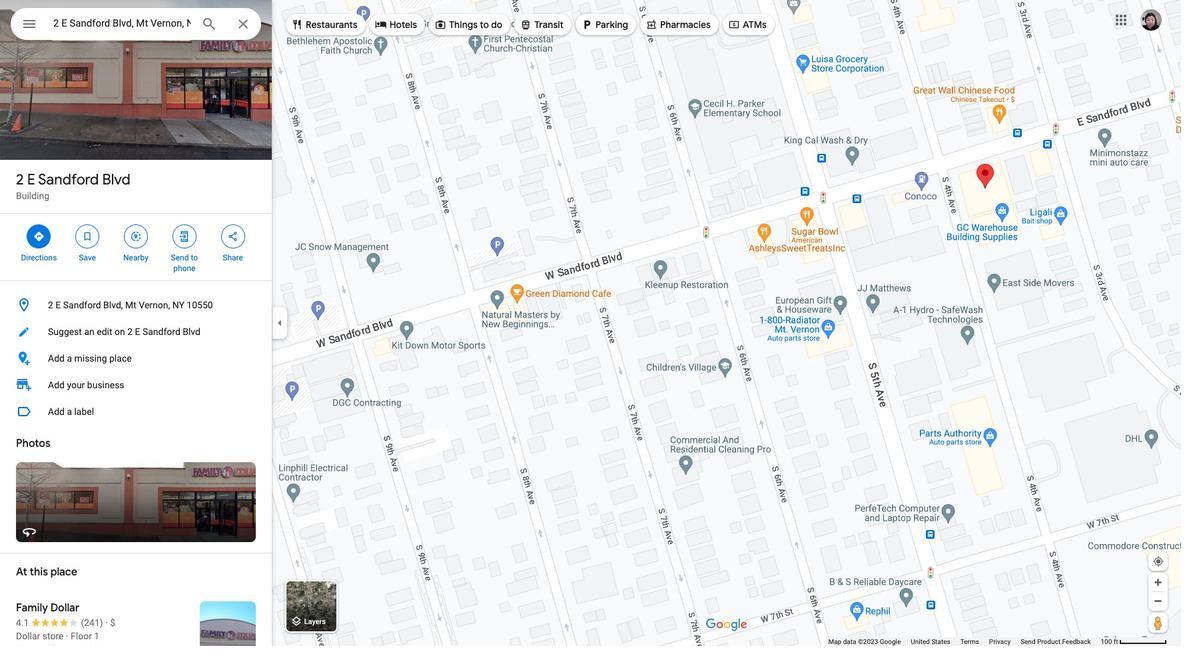 Task type: locate. For each thing, give the bounding box(es) containing it.
dollar
[[51, 602, 79, 615], [16, 631, 40, 642]]

e right on
[[135, 327, 140, 337]]

0 horizontal spatial 2
[[16, 171, 24, 189]]


[[21, 15, 37, 33]]

1 horizontal spatial send
[[1021, 639, 1036, 646]]

2 vertical spatial 2
[[127, 327, 133, 337]]

1 a from the top
[[67, 353, 72, 364]]

2 inside "button"
[[48, 300, 53, 311]]

0 horizontal spatial to
[[191, 253, 198, 263]]

1 horizontal spatial e
[[56, 300, 61, 311]]

google
[[880, 639, 901, 646]]

· left price: inexpensive image
[[105, 618, 108, 629]]

1 vertical spatial place
[[51, 566, 77, 579]]

dollar store · floor 1
[[16, 631, 99, 642]]

sandford for blvd
[[38, 171, 99, 189]]

blvd down 10550
[[183, 327, 201, 337]]

2 vertical spatial e
[[135, 327, 140, 337]]

2 vertical spatial add
[[48, 407, 65, 417]]

2 inside 2 e sandford blvd building
[[16, 171, 24, 189]]

to up 'phone'
[[191, 253, 198, 263]]

ft
[[1114, 639, 1119, 646]]

sandford inside "button"
[[63, 300, 101, 311]]

1 vertical spatial ·
[[66, 631, 68, 642]]

add for add a label
[[48, 407, 65, 417]]


[[375, 17, 387, 32]]

3 add from the top
[[48, 407, 65, 417]]

0 vertical spatial a
[[67, 353, 72, 364]]

blvd up 
[[102, 171, 130, 189]]

2 inside button
[[127, 327, 133, 337]]

place
[[109, 353, 132, 364], [51, 566, 77, 579]]

sandford
[[38, 171, 99, 189], [63, 300, 101, 311], [143, 327, 181, 337]]

send for send product feedback
[[1021, 639, 1036, 646]]

1 add from the top
[[48, 353, 65, 364]]

None field
[[53, 15, 191, 31]]

footer
[[829, 638, 1102, 647]]

1 vertical spatial a
[[67, 407, 72, 417]]

2 E Sandford Blvd, Mt Vernon, NY 10550 field
[[11, 8, 261, 40]]

 pharmacies
[[646, 17, 711, 32]]

a for label
[[67, 407, 72, 417]]

0 vertical spatial send
[[171, 253, 189, 263]]

0 horizontal spatial dollar
[[16, 631, 40, 642]]

family
[[16, 602, 48, 615]]

0 vertical spatial blvd
[[102, 171, 130, 189]]

show street view coverage image
[[1149, 613, 1169, 633]]

(241)
[[81, 618, 103, 629]]

send inside button
[[1021, 639, 1036, 646]]

suggest an edit on 2 e sandford blvd
[[48, 327, 201, 337]]

privacy button
[[990, 638, 1011, 647]]

1 horizontal spatial place
[[109, 353, 132, 364]]

sandford up building
[[38, 171, 99, 189]]

2 up building
[[16, 171, 24, 189]]

send inside send to phone
[[171, 253, 189, 263]]

1 vertical spatial sandford
[[63, 300, 101, 311]]

 parking
[[581, 17, 629, 32]]

0 horizontal spatial send
[[171, 253, 189, 263]]

add
[[48, 353, 65, 364], [48, 380, 65, 391], [48, 407, 65, 417]]

1 vertical spatial add
[[48, 380, 65, 391]]

google account: michele murakami  
(michele.murakami@adept.ai) image
[[1141, 9, 1163, 30]]

ny
[[172, 300, 185, 311]]

2 vertical spatial sandford
[[143, 327, 181, 337]]

0 vertical spatial e
[[27, 171, 35, 189]]

0 vertical spatial to
[[480, 19, 489, 31]]

a
[[67, 353, 72, 364], [67, 407, 72, 417]]

add left your
[[48, 380, 65, 391]]

send left product
[[1021, 639, 1036, 646]]

 things to do
[[435, 17, 503, 32]]

1 vertical spatial to
[[191, 253, 198, 263]]

0 horizontal spatial e
[[27, 171, 35, 189]]

2 horizontal spatial 2
[[127, 327, 133, 337]]

footer containing map data ©2023 google
[[829, 638, 1102, 647]]

place right this
[[51, 566, 77, 579]]

4.1
[[16, 618, 29, 629]]


[[81, 229, 93, 244]]

united states
[[911, 639, 951, 646]]

terms button
[[961, 638, 980, 647]]

e inside 2 e sandford blvd, mt vernon, ny 10550 "button"
[[56, 300, 61, 311]]

1 horizontal spatial blvd
[[183, 327, 201, 337]]

1 vertical spatial send
[[1021, 639, 1036, 646]]

family dollar
[[16, 602, 79, 615]]

send product feedback
[[1021, 639, 1092, 646]]

at
[[16, 566, 27, 579]]

2 up suggest
[[48, 300, 53, 311]]

1
[[94, 631, 99, 642]]

missing
[[74, 353, 107, 364]]

a left the missing
[[67, 353, 72, 364]]

·
[[105, 618, 108, 629], [66, 631, 68, 642]]

collapse side panel image
[[273, 316, 287, 331]]

product
[[1038, 639, 1061, 646]]

0 vertical spatial sandford
[[38, 171, 99, 189]]

1 horizontal spatial to
[[480, 19, 489, 31]]

this
[[30, 566, 48, 579]]

blvd inside 2 e sandford blvd building
[[102, 171, 130, 189]]

2 e sandford blvd building
[[16, 171, 130, 201]]

2 horizontal spatial e
[[135, 327, 140, 337]]

2 a from the top
[[67, 407, 72, 417]]

edit
[[97, 327, 112, 337]]

sandford inside 2 e sandford blvd building
[[38, 171, 99, 189]]

layers
[[304, 618, 326, 627]]

1 vertical spatial e
[[56, 300, 61, 311]]

100
[[1102, 639, 1113, 646]]

· right store
[[66, 631, 68, 642]]

blvd
[[102, 171, 130, 189], [183, 327, 201, 337]]

dollar down 4.1
[[16, 631, 40, 642]]

dollar up 4.1 stars 241 reviews image
[[51, 602, 79, 615]]

1 vertical spatial blvd
[[183, 327, 201, 337]]

label
[[74, 407, 94, 417]]

e inside 2 e sandford blvd building
[[27, 171, 35, 189]]

 hotels
[[375, 17, 417, 32]]

place down on
[[109, 353, 132, 364]]

send up 'phone'
[[171, 253, 189, 263]]

0 horizontal spatial blvd
[[102, 171, 130, 189]]

0 vertical spatial place
[[109, 353, 132, 364]]

2 e sandford blvd, mt vernon, ny 10550 button
[[0, 292, 272, 319]]

map data ©2023 google
[[829, 639, 901, 646]]

states
[[932, 639, 951, 646]]

 atms
[[729, 17, 767, 32]]

send to phone
[[171, 253, 198, 273]]

1 horizontal spatial ·
[[105, 618, 108, 629]]

1 vertical spatial 2
[[48, 300, 53, 311]]


[[291, 17, 303, 32]]

add your business
[[48, 380, 124, 391]]

add down suggest
[[48, 353, 65, 364]]

blvd,
[[103, 300, 123, 311]]

things
[[449, 19, 478, 31]]

building
[[16, 191, 49, 201]]

2 add from the top
[[48, 380, 65, 391]]

to
[[480, 19, 489, 31], [191, 253, 198, 263]]

restaurants
[[306, 19, 358, 31]]

a left label
[[67, 407, 72, 417]]

united states button
[[911, 638, 951, 647]]

e up suggest
[[56, 300, 61, 311]]

send
[[171, 253, 189, 263], [1021, 639, 1036, 646]]

sandford down the vernon,
[[143, 327, 181, 337]]

e up building
[[27, 171, 35, 189]]

2 e sandford blvd, mt vernon, ny 10550
[[48, 300, 213, 311]]

1 horizontal spatial 2
[[48, 300, 53, 311]]

to left "do"
[[480, 19, 489, 31]]

2 right on
[[127, 327, 133, 337]]

mt
[[125, 300, 137, 311]]

sandford up the an
[[63, 300, 101, 311]]

2
[[16, 171, 24, 189], [48, 300, 53, 311], [127, 327, 133, 337]]

0 vertical spatial 2
[[16, 171, 24, 189]]

a for missing
[[67, 353, 72, 364]]

0 vertical spatial add
[[48, 353, 65, 364]]

terms
[[961, 639, 980, 646]]

 button
[[11, 8, 48, 43]]

add left label
[[48, 407, 65, 417]]

save
[[79, 253, 96, 263]]

0 vertical spatial dollar
[[51, 602, 79, 615]]

place inside button
[[109, 353, 132, 364]]


[[646, 17, 658, 32]]

e
[[27, 171, 35, 189], [56, 300, 61, 311], [135, 327, 140, 337]]



Task type: describe. For each thing, give the bounding box(es) containing it.
100 ft
[[1102, 639, 1119, 646]]

suggest an edit on 2 e sandford blvd button
[[0, 319, 272, 345]]

phone
[[173, 264, 196, 273]]

pharmacies
[[661, 19, 711, 31]]

0 vertical spatial ·
[[105, 618, 108, 629]]

add your business link
[[0, 372, 272, 399]]

©2023
[[859, 639, 879, 646]]

atms
[[743, 19, 767, 31]]

2 e sandford blvd main content
[[0, 0, 272, 647]]

transit
[[535, 19, 564, 31]]

vernon,
[[139, 300, 170, 311]]

add for add your business
[[48, 380, 65, 391]]

feedback
[[1063, 639, 1092, 646]]

100 ft button
[[1102, 639, 1168, 646]]

at this place
[[16, 566, 77, 579]]

floor
[[71, 631, 92, 642]]

business
[[87, 380, 124, 391]]

on
[[115, 327, 125, 337]]


[[435, 17, 447, 32]]

price: inexpensive image
[[110, 618, 115, 629]]

suggest
[[48, 327, 82, 337]]

map
[[829, 639, 842, 646]]


[[179, 229, 191, 244]]

share
[[223, 253, 243, 263]]

e for blvd
[[27, 171, 35, 189]]

photos
[[16, 437, 50, 451]]

hotels
[[390, 19, 417, 31]]

 transit
[[520, 17, 564, 32]]

data
[[844, 639, 857, 646]]

add a label
[[48, 407, 94, 417]]


[[581, 17, 593, 32]]


[[130, 229, 142, 244]]

0 horizontal spatial ·
[[66, 631, 68, 642]]

sandford inside button
[[143, 327, 181, 337]]

1 vertical spatial dollar
[[16, 631, 40, 642]]

your
[[67, 380, 85, 391]]

zoom out image
[[1154, 597, 1164, 607]]

an
[[84, 327, 94, 337]]

show your location image
[[1153, 556, 1165, 568]]

1 horizontal spatial dollar
[[51, 602, 79, 615]]

$
[[110, 618, 115, 629]]

to inside  things to do
[[480, 19, 489, 31]]

nearby
[[123, 253, 149, 263]]

to inside send to phone
[[191, 253, 198, 263]]


[[520, 17, 532, 32]]

2 for blvd,
[[48, 300, 53, 311]]


[[227, 229, 239, 244]]

e inside suggest an edit on 2 e sandford blvd button
[[135, 327, 140, 337]]

· $
[[105, 618, 115, 629]]

none field inside 2 e sandford blvd, mt vernon, ny 10550 field
[[53, 15, 191, 31]]

actions for 2 e sandford blvd region
[[0, 214, 272, 281]]

united
[[911, 639, 931, 646]]

add a missing place
[[48, 353, 132, 364]]

add a missing place button
[[0, 345, 272, 372]]

send product feedback button
[[1021, 638, 1092, 647]]

store
[[43, 631, 64, 642]]

 restaurants
[[291, 17, 358, 32]]

add a label button
[[0, 399, 272, 425]]

 search field
[[11, 8, 261, 43]]

4.1 stars 241 reviews image
[[16, 617, 103, 630]]

sandford for blvd,
[[63, 300, 101, 311]]

google maps element
[[0, 0, 1182, 647]]

add for add a missing place
[[48, 353, 65, 364]]

0 horizontal spatial place
[[51, 566, 77, 579]]


[[33, 229, 45, 244]]


[[729, 17, 741, 32]]

do
[[491, 19, 503, 31]]

directions
[[21, 253, 57, 263]]

footer inside google maps element
[[829, 638, 1102, 647]]

2 for blvd
[[16, 171, 24, 189]]

privacy
[[990, 639, 1011, 646]]

send for send to phone
[[171, 253, 189, 263]]

zoom in image
[[1154, 578, 1164, 588]]

e for blvd,
[[56, 300, 61, 311]]

10550
[[187, 300, 213, 311]]

parking
[[596, 19, 629, 31]]

blvd inside suggest an edit on 2 e sandford blvd button
[[183, 327, 201, 337]]



Task type: vqa. For each thing, say whether or not it's contained in the screenshot.
1100 E Sheldon St, Prescott, AZ 86301 button
no



